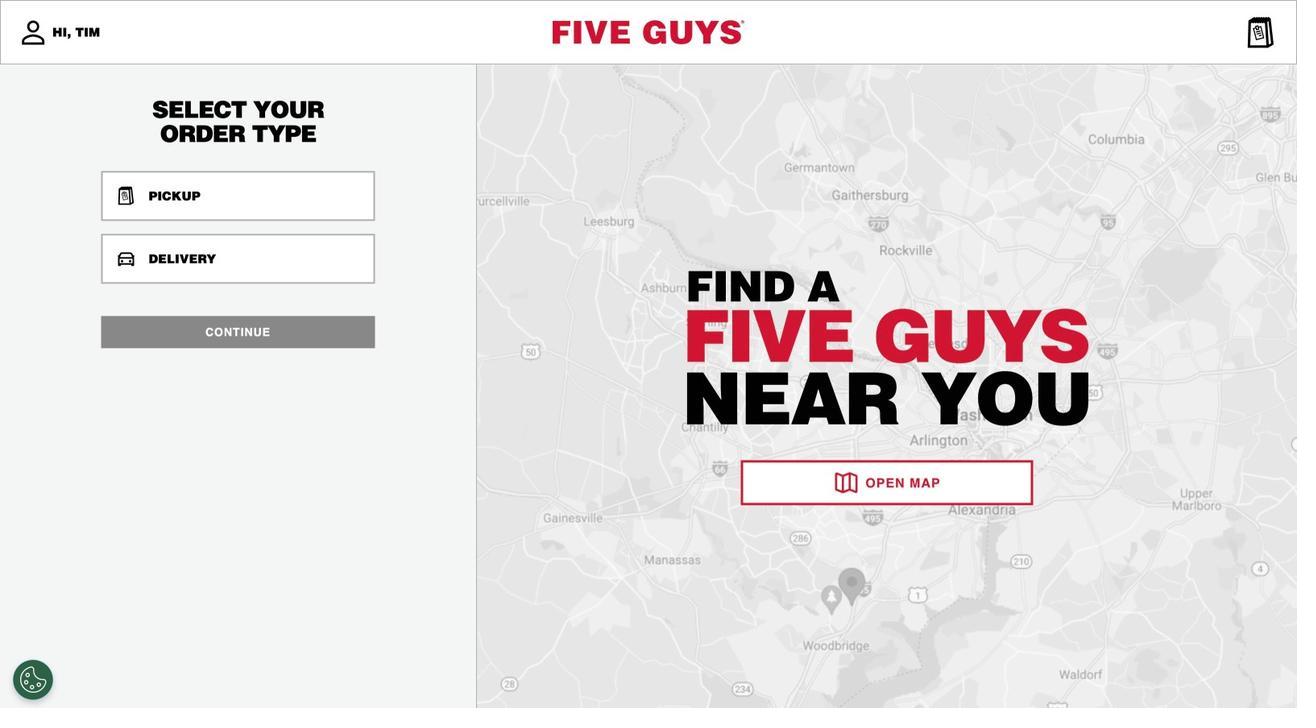 Task type: locate. For each thing, give the bounding box(es) containing it.
main element
[[0, 0, 1297, 64]]

five guys home, opens in new tab image
[[553, 20, 745, 44]]

bag icon image
[[1245, 16, 1277, 48]]



